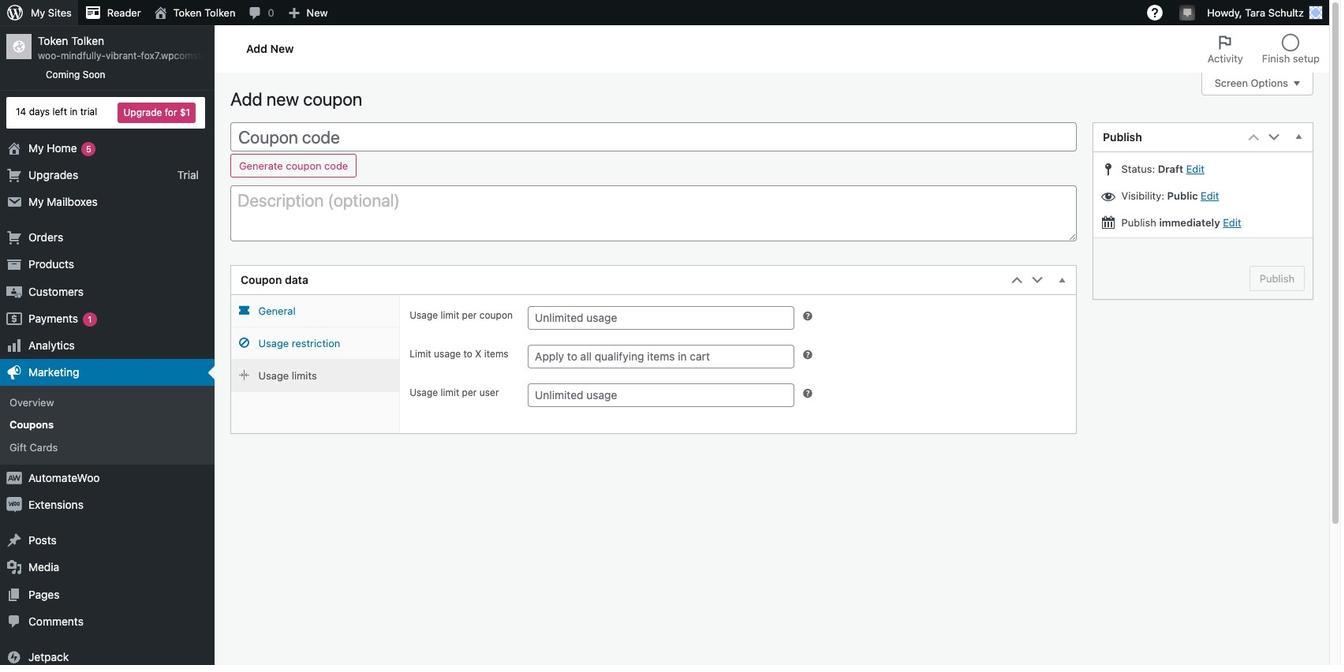 Task type: locate. For each thing, give the bounding box(es) containing it.
0 vertical spatial limit
[[441, 310, 460, 321]]

limits
[[292, 370, 317, 382]]

code
[[302, 127, 340, 148], [325, 160, 348, 172]]

coupon data
[[241, 273, 309, 287]]

tolken
[[205, 6, 236, 19], [71, 34, 104, 47]]

upgrade for $1 button
[[118, 102, 196, 123]]

limit up usage
[[441, 310, 460, 321]]

usage left limits
[[259, 370, 289, 382]]

0 vertical spatial new
[[307, 6, 328, 19]]

edit
[[1187, 163, 1205, 175], [1201, 189, 1220, 202], [1224, 216, 1242, 229]]

1 vertical spatial publish
[[1122, 216, 1157, 229]]

tolken for token tolken
[[205, 6, 236, 19]]

publish up status:
[[1103, 130, 1143, 144]]

coupon right new
[[303, 88, 362, 110]]

0 vertical spatial publish
[[1103, 130, 1143, 144]]

0 vertical spatial edit button
[[1187, 163, 1205, 175]]

draft
[[1158, 163, 1184, 175]]

coupon up general
[[241, 273, 282, 287]]

per left user
[[462, 387, 477, 399]]

setup
[[1294, 52, 1320, 65]]

publish
[[1103, 130, 1143, 144], [1122, 216, 1157, 229]]

mailboxes
[[47, 195, 98, 208]]

1 vertical spatial new
[[270, 42, 294, 55]]

None submit
[[1250, 266, 1305, 291]]

1 vertical spatial edit button
[[1201, 189, 1220, 202]]

1 per from the top
[[462, 310, 477, 321]]

screen options button
[[1202, 72, 1314, 96]]

1 vertical spatial limit
[[441, 387, 460, 399]]

per for user
[[462, 387, 477, 399]]

activity
[[1208, 52, 1244, 65]]

schultz
[[1269, 6, 1305, 19]]

0 horizontal spatial tolken
[[71, 34, 104, 47]]

tab list
[[1199, 25, 1330, 73]]

how many times this coupon can be used before it is void. image
[[802, 310, 814, 323]]

coupon up generate on the left top
[[238, 127, 298, 148]]

code inside the generate coupon code link
[[325, 160, 348, 172]]

my
[[31, 6, 45, 19], [28, 141, 44, 154], [28, 195, 44, 208]]

home
[[47, 141, 77, 154]]

my inside toolbar navigation
[[31, 6, 45, 19]]

1 vertical spatial tolken
[[71, 34, 104, 47]]

coupons link
[[0, 414, 215, 436]]

1 limit from the top
[[441, 310, 460, 321]]

coupon code
[[238, 127, 340, 148]]

1 vertical spatial token
[[38, 34, 68, 47]]

2 per from the top
[[462, 387, 477, 399]]

add left new
[[230, 88, 263, 110]]

1 vertical spatial coupon
[[241, 273, 282, 287]]

my left sites
[[31, 6, 45, 19]]

0 vertical spatial add
[[246, 42, 268, 55]]

add for add new
[[246, 42, 268, 55]]

0 vertical spatial per
[[462, 310, 477, 321]]

notification image
[[1182, 6, 1194, 18]]

customers
[[28, 285, 84, 298]]

add down 0 link in the left top of the page
[[246, 42, 268, 55]]

overview link
[[0, 392, 215, 414]]

cards
[[30, 441, 58, 454]]

for
[[165, 106, 177, 118]]

status:
[[1122, 163, 1156, 175]]

new right 0
[[307, 6, 328, 19]]

my sites
[[31, 6, 72, 19]]

fox7.wpcomstaging.com
[[141, 50, 248, 62]]

tolken up 'mindfully-'
[[71, 34, 104, 47]]

user
[[480, 387, 499, 399]]

my for my sites
[[31, 6, 45, 19]]

status: draft edit
[[1119, 163, 1205, 175]]

per
[[462, 310, 477, 321], [462, 387, 477, 399]]

generate coupon code
[[239, 160, 348, 172]]

token
[[173, 6, 202, 19], [38, 34, 68, 47]]

limit down usage
[[441, 387, 460, 399]]

edit right public
[[1201, 189, 1220, 202]]

14 days left in trial
[[16, 106, 97, 118]]

overview
[[9, 396, 54, 409]]

coupon down coupon code
[[286, 160, 322, 172]]

media link
[[0, 554, 215, 581]]

tara
[[1246, 6, 1266, 19]]

edit button right immediately
[[1224, 216, 1242, 229]]

my for my home 5
[[28, 141, 44, 154]]

edit button right public
[[1201, 189, 1220, 202]]

code down coupon code
[[325, 160, 348, 172]]

usage limit per coupon
[[410, 310, 513, 321]]

publish for publish immediately edit
[[1122, 216, 1157, 229]]

1 vertical spatial coupon
[[286, 160, 322, 172]]

coupon
[[303, 88, 362, 110], [286, 160, 322, 172], [480, 310, 513, 321]]

usage for usage limit per coupon
[[410, 310, 438, 321]]

screen options
[[1215, 77, 1289, 90]]

0 link
[[242, 0, 281, 25]]

2 limit from the top
[[441, 387, 460, 399]]

upgrade for $1
[[124, 106, 190, 118]]

finish setup button
[[1253, 25, 1330, 73]]

1 horizontal spatial token
[[173, 6, 202, 19]]

finish
[[1263, 52, 1291, 65]]

usage for usage limits
[[259, 370, 289, 382]]

token inside "link"
[[173, 6, 202, 19]]

publish down visibility: on the top
[[1122, 216, 1157, 229]]

limit
[[410, 348, 432, 360]]

1 vertical spatial add
[[230, 88, 263, 110]]

usage up limit
[[410, 310, 438, 321]]

limit for coupon
[[441, 310, 460, 321]]

new down 0
[[270, 42, 294, 55]]

1 vertical spatial edit
[[1201, 189, 1220, 202]]

usage down general
[[259, 337, 289, 350]]

in
[[70, 106, 78, 118]]

public
[[1168, 189, 1199, 202]]

edit button
[[1187, 163, 1205, 175], [1201, 189, 1220, 202], [1224, 216, 1242, 229]]

coupon up "items"
[[480, 310, 513, 321]]

code up the generate coupon code link
[[302, 127, 340, 148]]

my left home
[[28, 141, 44, 154]]

tolken left 0 link in the left top of the page
[[205, 6, 236, 19]]

0 vertical spatial edit
[[1187, 163, 1205, 175]]

5
[[86, 143, 91, 154]]

0 horizontal spatial token
[[38, 34, 68, 47]]

token inside token tolken woo-mindfully-vibrant-fox7.wpcomstaging.com coming soon
[[38, 34, 68, 47]]

immediately
[[1160, 216, 1221, 229]]

publish immediately edit
[[1119, 216, 1242, 229]]

my down the upgrades
[[28, 195, 44, 208]]

edit right immediately
[[1224, 216, 1242, 229]]

usage down limit
[[410, 387, 438, 399]]

my mailboxes
[[28, 195, 98, 208]]

token up fox7.wpcomstaging.com
[[173, 6, 202, 19]]

coming
[[46, 69, 80, 80]]

per up to
[[462, 310, 477, 321]]

2 vertical spatial my
[[28, 195, 44, 208]]

limit
[[441, 310, 460, 321], [441, 387, 460, 399]]

0 vertical spatial tolken
[[205, 6, 236, 19]]

new link
[[281, 0, 334, 25]]

edit button right the draft
[[1187, 163, 1205, 175]]

usage
[[434, 348, 461, 360]]

token up woo-
[[38, 34, 68, 47]]

0 vertical spatial token
[[173, 6, 202, 19]]

tolken inside token tolken woo-mindfully-vibrant-fox7.wpcomstaging.com coming soon
[[71, 34, 104, 47]]

coupon for coupon code
[[238, 127, 298, 148]]

1 horizontal spatial tolken
[[205, 6, 236, 19]]

0 vertical spatial coupon
[[238, 127, 298, 148]]

generate
[[239, 160, 283, 172]]

1 horizontal spatial new
[[307, 6, 328, 19]]

1 vertical spatial my
[[28, 141, 44, 154]]

upgrades
[[28, 168, 78, 181]]

1 vertical spatial code
[[325, 160, 348, 172]]

trial
[[80, 106, 97, 118]]

tolken inside "link"
[[205, 6, 236, 19]]

1 vertical spatial per
[[462, 387, 477, 399]]

edit right the draft
[[1187, 163, 1205, 175]]

usage limits
[[259, 370, 317, 382]]

0 vertical spatial my
[[31, 6, 45, 19]]

0
[[268, 6, 274, 19]]

posts link
[[0, 527, 215, 554]]

sites
[[48, 6, 72, 19]]

posts
[[28, 534, 57, 547]]

usage restriction
[[259, 337, 340, 350]]

finish setup
[[1263, 52, 1320, 65]]



Task type: describe. For each thing, give the bounding box(es) containing it.
vibrant-
[[106, 50, 141, 62]]

per for coupon
[[462, 310, 477, 321]]

jetpack link
[[0, 644, 215, 665]]

limit usage to x items
[[410, 348, 509, 360]]

Limit usage to X items number field
[[528, 345, 794, 369]]

edit for public
[[1201, 189, 1220, 202]]

analytics
[[28, 339, 75, 352]]

automatewoo link
[[0, 465, 215, 492]]

add new coupon
[[230, 88, 362, 110]]

main menu navigation
[[0, 25, 248, 665]]

tab list containing activity
[[1199, 25, 1330, 73]]

1
[[88, 314, 92, 324]]

token tolken
[[173, 6, 236, 19]]

pages
[[28, 588, 60, 601]]

visibility:
[[1122, 189, 1165, 202]]

add for add new coupon
[[230, 88, 263, 110]]

new
[[267, 88, 299, 110]]

marketing link
[[0, 359, 215, 386]]

gift cards
[[9, 441, 58, 454]]

toolbar navigation
[[0, 0, 1330, 28]]

my mailboxes link
[[0, 189, 215, 216]]

restriction
[[292, 337, 340, 350]]

items
[[484, 348, 509, 360]]

edit button for status: draft edit
[[1187, 163, 1205, 175]]

general link
[[231, 295, 400, 328]]

gift
[[9, 441, 27, 454]]

publish for publish
[[1103, 130, 1143, 144]]

options
[[1251, 77, 1289, 90]]

gift cards link
[[0, 436, 215, 458]]

reader link
[[78, 0, 147, 25]]

usage for usage limit per user
[[410, 387, 438, 399]]

jetpack
[[28, 650, 69, 664]]

edit button for visibility: public edit
[[1201, 189, 1220, 202]]

Coupon code text field
[[230, 122, 1077, 152]]

add new
[[246, 42, 294, 55]]

visibility: public edit
[[1119, 189, 1220, 202]]

howdy,
[[1208, 6, 1243, 19]]

products link
[[0, 251, 215, 278]]

usage for usage restriction
[[259, 337, 289, 350]]

media
[[28, 561, 59, 574]]

comments link
[[0, 608, 215, 635]]

0 vertical spatial code
[[302, 127, 340, 148]]

payments 1
[[28, 312, 92, 325]]

orders link
[[0, 224, 215, 251]]

my for my mailboxes
[[28, 195, 44, 208]]

products
[[28, 258, 74, 271]]

new inside toolbar navigation
[[307, 6, 328, 19]]

coupons
[[9, 419, 54, 431]]

usage limit per user
[[410, 387, 499, 399]]

my home 5
[[28, 141, 91, 154]]

mindfully-
[[61, 50, 106, 62]]

marketing
[[28, 366, 79, 379]]

screen
[[1215, 77, 1249, 90]]

howdy, tara schultz
[[1208, 6, 1305, 19]]

0 vertical spatial coupon
[[303, 88, 362, 110]]

the maximum number of individual items this coupon can apply to when using product discounts. leave blank to apply to all qualifying items in cart. image
[[802, 349, 814, 362]]

upgrade
[[124, 106, 162, 118]]

comments
[[28, 615, 84, 628]]

how many times this coupon can be used by an individual user. uses billing email for guests, and user id for logged in users. image
[[802, 388, 814, 400]]

generate coupon code link
[[230, 154, 357, 178]]

14
[[16, 106, 26, 118]]

left
[[52, 106, 67, 118]]

extensions
[[28, 498, 84, 511]]

tolken for token tolken woo-mindfully-vibrant-fox7.wpcomstaging.com coming soon
[[71, 34, 104, 47]]

edit for draft
[[1187, 163, 1205, 175]]

my sites link
[[0, 0, 78, 25]]

trial
[[177, 168, 199, 181]]

Usage limit per coupon number field
[[528, 306, 794, 330]]

extensions link
[[0, 492, 215, 519]]

token tolken link
[[147, 0, 242, 25]]

token for token tolken
[[173, 6, 202, 19]]

$1
[[180, 106, 190, 118]]

token for token tolken woo-mindfully-vibrant-fox7.wpcomstaging.com coming soon
[[38, 34, 68, 47]]

Usage limit per user number field
[[528, 384, 794, 407]]

limit for user
[[441, 387, 460, 399]]

analytics link
[[0, 332, 215, 359]]

Description (optional) text field
[[230, 186, 1077, 242]]

2 vertical spatial coupon
[[480, 310, 513, 321]]

token tolken woo-mindfully-vibrant-fox7.wpcomstaging.com coming soon
[[38, 34, 248, 80]]

days
[[29, 106, 50, 118]]

general
[[259, 305, 296, 317]]

usage restriction link
[[231, 328, 400, 360]]

0 horizontal spatial new
[[270, 42, 294, 55]]

activity button
[[1199, 25, 1253, 73]]

automatewoo
[[28, 471, 100, 484]]

x
[[475, 348, 482, 360]]

usage limits link
[[231, 360, 400, 392]]

customers link
[[0, 278, 215, 305]]

pages link
[[0, 581, 215, 608]]

payments
[[28, 312, 78, 325]]

coupon for coupon data
[[241, 273, 282, 287]]

2 vertical spatial edit
[[1224, 216, 1242, 229]]

2 vertical spatial edit button
[[1224, 216, 1242, 229]]



Task type: vqa. For each thing, say whether or not it's contained in the screenshot.
the 14
yes



